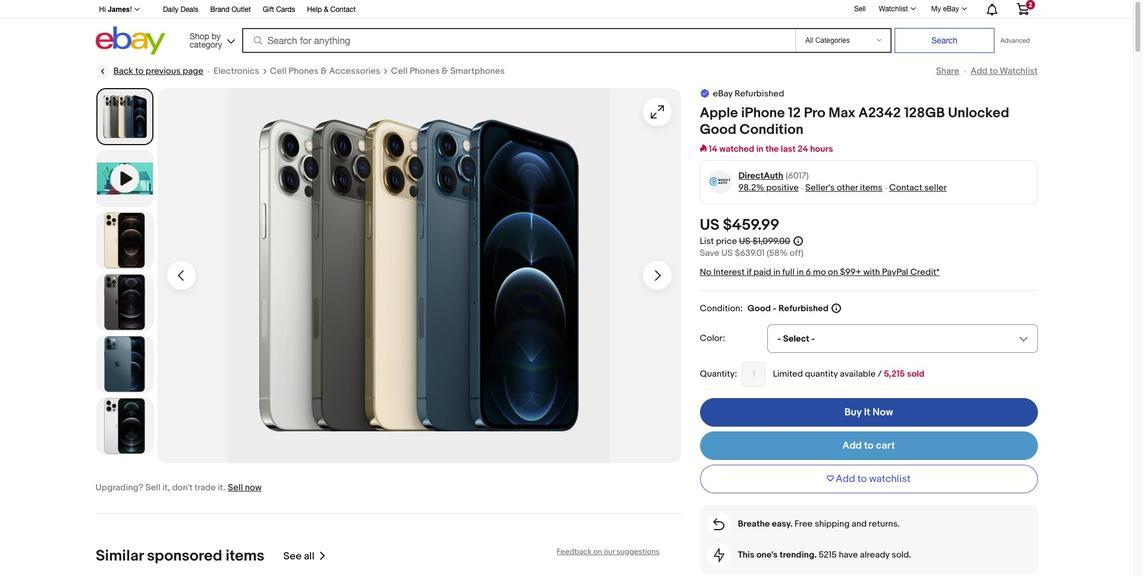 Task type: describe. For each thing, give the bounding box(es) containing it.
with details__icon image for this
[[714, 548, 725, 562]]

daily deals link
[[163, 4, 198, 17]]

us $459.99
[[700, 216, 780, 235]]

& inside account navigation
[[324, 5, 329, 14]]

sold.
[[892, 549, 912, 561]]

ebay inside account navigation
[[944, 5, 960, 13]]

list price us $1,099.00
[[700, 236, 791, 247]]

(6017)
[[786, 170, 809, 182]]

0 vertical spatial us
[[700, 216, 720, 235]]

full
[[783, 267, 795, 278]]

add to watchlist button
[[700, 465, 1038, 493]]

see
[[283, 550, 302, 562]]

paid
[[754, 267, 772, 278]]

share
[[937, 65, 960, 77]]

to for watchlist
[[990, 65, 999, 77]]

1 horizontal spatial contact
[[890, 182, 923, 193]]

if
[[747, 267, 752, 278]]

cart
[[877, 440, 896, 452]]

gift cards link
[[263, 4, 295, 17]]

1 horizontal spatial in
[[774, 267, 781, 278]]

previous
[[146, 65, 181, 77]]

suggestions
[[617, 547, 660, 557]]

add for add to cart
[[843, 440, 863, 452]]

my
[[932, 5, 942, 13]]

/
[[878, 368, 883, 380]]

to for cart
[[865, 440, 874, 452]]

watchlist inside account navigation
[[879, 5, 909, 13]]

breathe easy. free shipping and returns.
[[738, 518, 900, 530]]

feedback on our suggestions
[[557, 547, 660, 557]]

share button
[[937, 65, 960, 77]]

help & contact
[[307, 5, 356, 14]]

add to cart
[[843, 440, 896, 452]]

seller's
[[806, 182, 835, 193]]

cell phones & accessories
[[270, 65, 381, 77]]

apple
[[700, 105, 739, 121]]

easy.
[[772, 518, 793, 530]]

watchlist
[[870, 473, 911, 485]]

it,
[[163, 482, 170, 493]]

sell inside account navigation
[[855, 5, 866, 13]]

$1,099.00
[[753, 236, 791, 247]]

$639.01
[[735, 248, 765, 259]]

contact seller
[[890, 182, 947, 193]]

6
[[806, 267, 811, 278]]

credit*
[[911, 267, 940, 278]]

hours
[[811, 143, 834, 155]]

none submit inside shop by category banner
[[895, 28, 995, 53]]

the
[[766, 143, 779, 155]]

picture 2 of 5 image
[[97, 213, 153, 268]]

directauth
[[739, 170, 784, 182]]

with details__icon image for breathe
[[714, 518, 725, 530]]

watchlist link
[[873, 2, 922, 16]]

advanced link
[[995, 29, 1037, 52]]

page
[[183, 65, 204, 77]]

apple iphone 12 pro max a2342 128gb unlocked good condition
[[700, 105, 1010, 138]]

no interest if paid in full in 6 mo on $99+ with paypal credit*
[[700, 267, 940, 278]]

save us $639.01 (58% off)
[[700, 248, 804, 259]]

accessories
[[329, 65, 381, 77]]

smartphones
[[451, 65, 505, 77]]

& for cell phones & accessories
[[321, 65, 327, 77]]

no
[[700, 267, 712, 278]]

max
[[829, 105, 856, 121]]

cell for cell phones & smartphones
[[391, 65, 408, 77]]

5,215
[[885, 368, 906, 380]]

add for add to watchlist
[[836, 473, 856, 485]]

add to watchlist
[[971, 65, 1038, 77]]

positive
[[767, 182, 799, 193]]

0 horizontal spatial in
[[757, 143, 764, 155]]

gift
[[263, 5, 274, 14]]

similar sponsored items
[[96, 547, 264, 565]]

0 vertical spatial refurbished
[[735, 88, 785, 99]]

quantity:
[[700, 368, 738, 380]]

contact seller link
[[890, 182, 947, 193]]

& for cell phones & smartphones
[[442, 65, 449, 77]]

trade
[[195, 482, 216, 493]]

phones for smartphones
[[410, 65, 440, 77]]

sold
[[908, 368, 925, 380]]

last
[[781, 143, 796, 155]]

1 vertical spatial good
[[748, 303, 771, 314]]

98.2% positive
[[739, 182, 799, 193]]

cell phones & smartphones link
[[391, 65, 505, 77]]

paypal
[[883, 267, 909, 278]]

1 vertical spatial watchlist
[[1001, 65, 1038, 77]]

limited quantity available / 5,215 sold
[[773, 368, 925, 380]]

2 vertical spatial us
[[722, 248, 733, 259]]

similar
[[96, 547, 143, 565]]

watched
[[720, 143, 755, 155]]

advanced
[[1001, 37, 1031, 44]]

hi james !
[[99, 5, 132, 14]]

back to previous page link
[[96, 64, 204, 79]]

to for previous
[[135, 65, 144, 77]]

brand outlet
[[210, 5, 251, 14]]

off)
[[790, 248, 804, 259]]

quantity
[[806, 368, 838, 380]]



Task type: vqa. For each thing, say whether or not it's contained in the screenshot.
eBay item number: 126209252530
no



Task type: locate. For each thing, give the bounding box(es) containing it.
1 vertical spatial on
[[593, 547, 602, 557]]

0 horizontal spatial ebay
[[713, 88, 733, 99]]

0 horizontal spatial sell
[[146, 482, 161, 493]]

category
[[190, 40, 222, 49]]

items
[[861, 182, 883, 193], [226, 547, 264, 565]]

good up 14
[[700, 121, 737, 138]]

a2342
[[859, 105, 902, 121]]

1 horizontal spatial items
[[861, 182, 883, 193]]

to for watchlist
[[858, 473, 868, 485]]

good inside apple iphone 12 pro max a2342 128gb unlocked good condition
[[700, 121, 737, 138]]

1 horizontal spatial on
[[828, 267, 839, 278]]

and
[[852, 518, 867, 530]]

add inside button
[[836, 473, 856, 485]]

now
[[873, 407, 894, 418]]

2 with details__icon image from the top
[[714, 548, 725, 562]]

See all text field
[[283, 550, 314, 562]]

in left 'full' at right top
[[774, 267, 781, 278]]

0 vertical spatial on
[[828, 267, 839, 278]]

hi
[[99, 5, 106, 14]]

1 vertical spatial items
[[226, 547, 264, 565]]

phones left smartphones
[[410, 65, 440, 77]]

items left see
[[226, 547, 264, 565]]

1 horizontal spatial us
[[722, 248, 733, 259]]

98.2%
[[739, 182, 765, 193]]

watchlist down advanced link
[[1001, 65, 1038, 77]]

items for seller's other items
[[861, 182, 883, 193]]

cell for cell phones & accessories
[[270, 65, 287, 77]]

brand
[[210, 5, 230, 14]]

2 link
[[1010, 0, 1037, 17]]

directauth image
[[708, 170, 732, 194]]

shop by category banner
[[93, 0, 1038, 58]]

2 horizontal spatial in
[[797, 267, 804, 278]]

0 vertical spatial items
[[861, 182, 883, 193]]

with details__icon image left this
[[714, 548, 725, 562]]

cell right accessories
[[391, 65, 408, 77]]

feedback on our suggestions link
[[557, 547, 660, 557]]

feedback
[[557, 547, 592, 557]]

good left - on the right bottom of page
[[748, 303, 771, 314]]

cell phones & smartphones
[[391, 65, 505, 77]]

it
[[865, 407, 871, 418]]

1 vertical spatial with details__icon image
[[714, 548, 725, 562]]

1 horizontal spatial sell
[[228, 482, 243, 493]]

1 horizontal spatial phones
[[410, 65, 440, 77]]

&
[[324, 5, 329, 14], [321, 65, 327, 77], [442, 65, 449, 77]]

my ebay link
[[925, 2, 973, 16]]

sell left it,
[[146, 482, 161, 493]]

it.
[[218, 482, 226, 493]]

0 horizontal spatial items
[[226, 547, 264, 565]]

items right other
[[861, 182, 883, 193]]

help & contact link
[[307, 4, 356, 17]]

1 with details__icon image from the top
[[714, 518, 725, 530]]

cards
[[276, 5, 295, 14]]

our
[[604, 547, 615, 557]]

ebay right text__icon at the top right of the page
[[713, 88, 733, 99]]

refurbished right - on the right bottom of page
[[779, 303, 829, 314]]

picture 5 of 5 image
[[97, 398, 153, 454]]

0 vertical spatial with details__icon image
[[714, 518, 725, 530]]

-
[[773, 303, 777, 314]]

14 watched in the last 24 hours
[[709, 143, 834, 155]]

pro
[[804, 105, 826, 121]]

returns.
[[869, 518, 900, 530]]

deals
[[181, 5, 198, 14]]

add to cart link
[[700, 432, 1038, 460]]

electronics link
[[214, 65, 259, 77]]

ebay right my
[[944, 5, 960, 13]]

2 horizontal spatial us
[[740, 236, 751, 247]]

to left cart
[[865, 440, 874, 452]]

ebay refurbished
[[713, 88, 785, 99]]

on right mo
[[828, 267, 839, 278]]

& left accessories
[[321, 65, 327, 77]]

1 cell from the left
[[270, 65, 287, 77]]

1 horizontal spatial good
[[748, 303, 771, 314]]

more information - about this item condition image
[[832, 304, 842, 313]]

watchlist
[[879, 5, 909, 13], [1001, 65, 1038, 77]]

good - refurbished
[[748, 303, 829, 314]]

Quantity: text field
[[742, 362, 766, 386]]

sell link
[[849, 5, 872, 13]]

24
[[798, 143, 809, 155]]

color
[[700, 333, 723, 344]]

1 phones from the left
[[289, 65, 319, 77]]

daily
[[163, 5, 179, 14]]

1 vertical spatial contact
[[890, 182, 923, 193]]

add down add to cart
[[836, 473, 856, 485]]

to left watchlist
[[858, 473, 868, 485]]

buy it now
[[845, 407, 894, 418]]

contact
[[331, 5, 356, 14], [890, 182, 923, 193]]

0 horizontal spatial cell
[[270, 65, 287, 77]]

limited
[[773, 368, 804, 380]]

2 cell from the left
[[391, 65, 408, 77]]

already
[[861, 549, 890, 561]]

condition:
[[700, 303, 743, 314]]

phones left accessories
[[289, 65, 319, 77]]

to
[[135, 65, 144, 77], [990, 65, 999, 77], [865, 440, 874, 452], [858, 473, 868, 485]]

0 horizontal spatial on
[[593, 547, 602, 557]]

$459.99
[[723, 216, 780, 235]]

98.2% positive link
[[739, 182, 799, 193]]

picture 3 of 5 image
[[97, 274, 153, 330]]

1 vertical spatial us
[[740, 236, 751, 247]]

mo
[[813, 267, 826, 278]]

to right back
[[135, 65, 144, 77]]

seller
[[925, 182, 947, 193]]

with details__icon image
[[714, 518, 725, 530], [714, 548, 725, 562]]

add left cart
[[843, 440, 863, 452]]

this
[[738, 549, 755, 561]]

(58%
[[767, 248, 788, 259]]

in left '6'
[[797, 267, 804, 278]]

1 horizontal spatial ebay
[[944, 5, 960, 13]]

outlet
[[232, 5, 251, 14]]

2
[[1029, 1, 1033, 8]]

1 horizontal spatial cell
[[391, 65, 408, 77]]

us down price
[[722, 248, 733, 259]]

watchlist right sell link
[[879, 5, 909, 13]]

0 vertical spatial watchlist
[[879, 5, 909, 13]]

to down advanced link
[[990, 65, 999, 77]]

upgrading?
[[96, 482, 144, 493]]

available
[[840, 368, 876, 380]]

to inside button
[[858, 473, 868, 485]]

buy
[[845, 407, 862, 418]]

1 horizontal spatial watchlist
[[1001, 65, 1038, 77]]

contact inside help & contact link
[[331, 5, 356, 14]]

& left smartphones
[[442, 65, 449, 77]]

sponsored
[[147, 547, 222, 565]]

add right share
[[971, 65, 988, 77]]

12
[[789, 105, 801, 121]]

apple iphone 12 pro max a2342 128gb unlocked good condition - picture 1 of 5 image
[[157, 88, 681, 463]]

contact right help
[[331, 5, 356, 14]]

daily deals
[[163, 5, 198, 14]]

0 vertical spatial contact
[[331, 5, 356, 14]]

0 vertical spatial ebay
[[944, 5, 960, 13]]

cell phones & accessories link
[[270, 65, 381, 77]]

shop by category
[[190, 31, 222, 49]]

trending.
[[780, 549, 817, 561]]

buy it now link
[[700, 398, 1038, 427]]

sell right the "it."
[[228, 482, 243, 493]]

breathe
[[738, 518, 770, 530]]

cell right electronics
[[270, 65, 287, 77]]

& right help
[[324, 5, 329, 14]]

in left the
[[757, 143, 764, 155]]

us up $639.01
[[740, 236, 751, 247]]

video 1 of 1 image
[[97, 151, 153, 207]]

Search for anything text field
[[244, 29, 793, 52]]

us up list
[[700, 216, 720, 235]]

free
[[795, 518, 813, 530]]

gift cards
[[263, 5, 295, 14]]

text__icon image
[[700, 88, 710, 98]]

0 horizontal spatial watchlist
[[879, 5, 909, 13]]

2 vertical spatial add
[[836, 473, 856, 485]]

contact left seller
[[890, 182, 923, 193]]

0 horizontal spatial contact
[[331, 5, 356, 14]]

back to previous page
[[113, 65, 204, 77]]

directauth link
[[739, 170, 784, 182]]

one's
[[757, 549, 778, 561]]

2 phones from the left
[[410, 65, 440, 77]]

phones for accessories
[[289, 65, 319, 77]]

add to watchlist link
[[971, 65, 1038, 77]]

None submit
[[895, 28, 995, 53]]

picture 1 of 5 image
[[97, 89, 152, 144]]

items for similar sponsored items
[[226, 547, 264, 565]]

save
[[700, 248, 720, 259]]

0 vertical spatial good
[[700, 121, 737, 138]]

no interest if paid in full in 6 mo on $99+ with paypal credit* link
[[700, 267, 940, 278]]

0 horizontal spatial us
[[700, 216, 720, 235]]

interest
[[714, 267, 745, 278]]

refurbished up iphone
[[735, 88, 785, 99]]

1 vertical spatial ebay
[[713, 88, 733, 99]]

5215
[[819, 549, 837, 561]]

0 horizontal spatial phones
[[289, 65, 319, 77]]

1 vertical spatial add
[[843, 440, 863, 452]]

0 vertical spatial add
[[971, 65, 988, 77]]

account navigation
[[93, 0, 1038, 18]]

with details__icon image left breathe
[[714, 518, 725, 530]]

add to watchlist
[[836, 473, 911, 485]]

upgrading? sell it, don't trade it. sell now
[[96, 482, 262, 493]]

0 horizontal spatial good
[[700, 121, 737, 138]]

help
[[307, 5, 322, 14]]

on left our
[[593, 547, 602, 557]]

sell left watchlist link
[[855, 5, 866, 13]]

2 horizontal spatial sell
[[855, 5, 866, 13]]

add for add to watchlist
[[971, 65, 988, 77]]

with
[[864, 267, 881, 278]]

picture 4 of 5 image
[[97, 336, 153, 392]]

1 vertical spatial refurbished
[[779, 303, 829, 314]]



